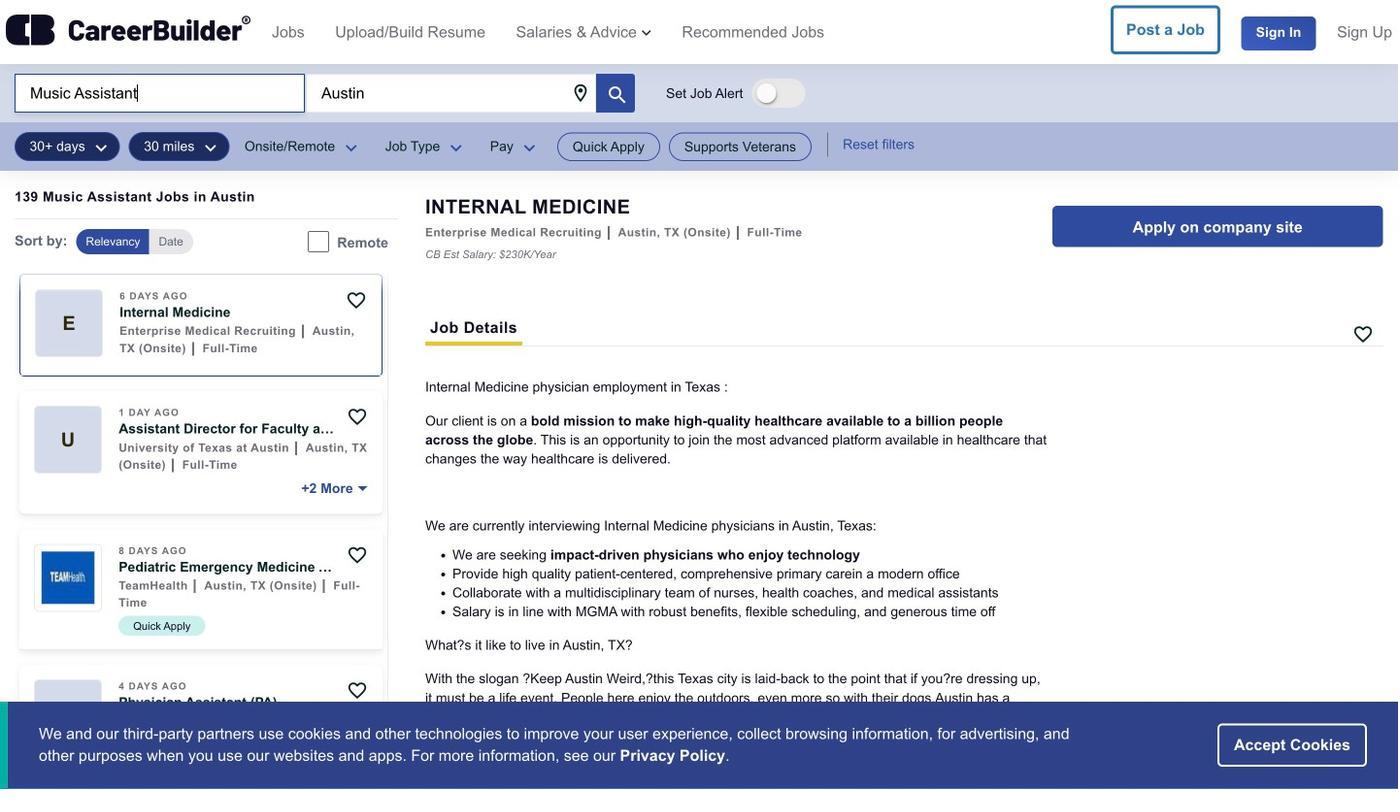 Task type: locate. For each thing, give the bounding box(es) containing it.
tabs tab list
[[425, 319, 523, 346]]



Task type: vqa. For each thing, say whether or not it's contained in the screenshot.
Job search keywords TEXT FIELD
yes



Task type: describe. For each thing, give the bounding box(es) containing it.
Job search keywords text field
[[15, 74, 305, 113]]

Job search location text field
[[306, 74, 596, 113]]

careerbuilder - we're building for you image
[[6, 15, 251, 45]]



